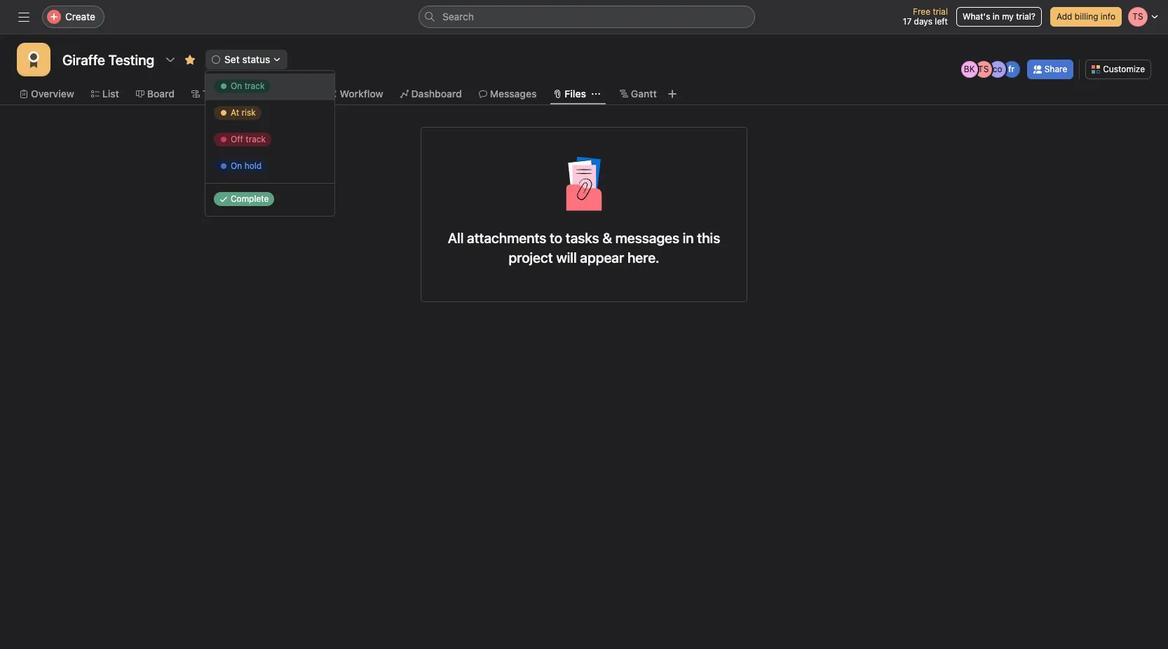 Task type: locate. For each thing, give the bounding box(es) containing it.
on hold
[[231, 161, 262, 171]]

search
[[443, 11, 474, 22]]

board link
[[136, 86, 175, 102]]

1 horizontal spatial in
[[993, 11, 1000, 22]]

1 vertical spatial on
[[231, 161, 242, 171]]

set status
[[225, 53, 270, 65]]

trial
[[933, 6, 948, 17]]

share
[[1045, 64, 1068, 74]]

on for on track
[[231, 81, 242, 91]]

tab actions image
[[592, 90, 600, 98]]

messages
[[616, 230, 680, 246]]

track down status at the top of page
[[245, 81, 265, 91]]

what's in my trial?
[[963, 11, 1036, 22]]

1 vertical spatial track
[[246, 134, 266, 145]]

0 horizontal spatial in
[[683, 230, 694, 246]]

in left the 'my' on the top
[[993, 11, 1000, 22]]

1 on from the top
[[231, 81, 242, 91]]

billing
[[1075, 11, 1099, 22]]

expand sidebar image
[[18, 11, 29, 22]]

&
[[603, 230, 612, 246]]

in inside button
[[993, 11, 1000, 22]]

what's in my trial? button
[[957, 7, 1042, 27]]

show options image
[[165, 54, 176, 65]]

at risk
[[231, 107, 256, 118]]

ribbon image
[[25, 51, 42, 68]]

None text field
[[59, 47, 158, 72]]

0 vertical spatial in
[[993, 11, 1000, 22]]

gantt
[[631, 88, 657, 100]]

search button
[[419, 6, 755, 28]]

track inside menu item
[[245, 81, 265, 91]]

free trial 17 days left
[[903, 6, 948, 27]]

tasks
[[566, 230, 599, 246]]

in inside all attachments to tasks & messages in this project will appear here.
[[683, 230, 694, 246]]

on left hold
[[231, 161, 242, 171]]

track
[[245, 81, 265, 91], [246, 134, 266, 145]]

set status button
[[206, 50, 288, 69]]

workflow link
[[329, 86, 383, 102]]

workflow
[[340, 88, 383, 100]]

on track menu item
[[206, 74, 335, 100]]

2 on from the top
[[231, 161, 242, 171]]

complete
[[231, 194, 269, 204]]

0 vertical spatial track
[[245, 81, 265, 91]]

project
[[509, 250, 553, 266]]

0 vertical spatial on
[[231, 81, 242, 91]]

share button
[[1027, 60, 1074, 79]]

on for on hold
[[231, 161, 242, 171]]

fr
[[1009, 64, 1015, 74]]

on up the at
[[231, 81, 242, 91]]

add billing info button
[[1051, 7, 1122, 27]]

hold
[[245, 161, 262, 171]]

track right off
[[246, 134, 266, 145]]

add tab image
[[667, 88, 678, 100]]

in left this
[[683, 230, 694, 246]]

files
[[565, 88, 586, 100]]

status
[[242, 53, 270, 65]]

in
[[993, 11, 1000, 22], [683, 230, 694, 246]]

dashboard
[[411, 88, 462, 100]]

1 vertical spatial in
[[683, 230, 694, 246]]

add
[[1057, 11, 1073, 22]]

on
[[231, 81, 242, 91], [231, 161, 242, 171]]

on inside menu item
[[231, 81, 242, 91]]

what's
[[963, 11, 991, 22]]



Task type: describe. For each thing, give the bounding box(es) containing it.
create button
[[42, 6, 104, 28]]

17
[[903, 16, 912, 27]]

to
[[550, 230, 563, 246]]

track for on track
[[245, 81, 265, 91]]

files link
[[554, 86, 586, 102]]

customize
[[1104, 64, 1145, 74]]

this
[[697, 230, 721, 246]]

overview
[[31, 88, 74, 100]]

off
[[231, 134, 243, 145]]

messages link
[[479, 86, 537, 102]]

dashboard link
[[400, 86, 462, 102]]

timeline
[[203, 88, 242, 100]]

risk
[[242, 107, 256, 118]]

at
[[231, 107, 239, 118]]

on track
[[231, 81, 265, 91]]

timeline link
[[192, 86, 242, 102]]

days
[[914, 16, 933, 27]]

set
[[225, 53, 240, 65]]

calendar
[[270, 88, 312, 100]]

customize button
[[1086, 60, 1152, 79]]

left
[[935, 16, 948, 27]]

off track
[[231, 134, 266, 145]]

track for off track
[[246, 134, 266, 145]]

gantt link
[[620, 86, 657, 102]]

all
[[448, 230, 464, 246]]

calendar link
[[259, 86, 312, 102]]

co
[[993, 64, 1003, 74]]

list
[[102, 88, 119, 100]]

create
[[65, 11, 95, 22]]

search list box
[[419, 6, 755, 28]]

free
[[913, 6, 931, 17]]

trial?
[[1017, 11, 1036, 22]]

all attachments to tasks & messages in this project will appear here.
[[448, 230, 721, 266]]

my
[[1002, 11, 1014, 22]]

list link
[[91, 86, 119, 102]]

board
[[147, 88, 175, 100]]

ts
[[979, 64, 989, 74]]

attachments
[[467, 230, 547, 246]]

info
[[1101, 11, 1116, 22]]

appear here.
[[580, 250, 660, 266]]

messages
[[490, 88, 537, 100]]

will
[[557, 250, 577, 266]]

add billing info
[[1057, 11, 1116, 22]]

overview link
[[20, 86, 74, 102]]

bk
[[964, 64, 975, 74]]

remove from starred image
[[185, 54, 196, 65]]



Task type: vqa. For each thing, say whether or not it's contained in the screenshot.
bottommost Projects
no



